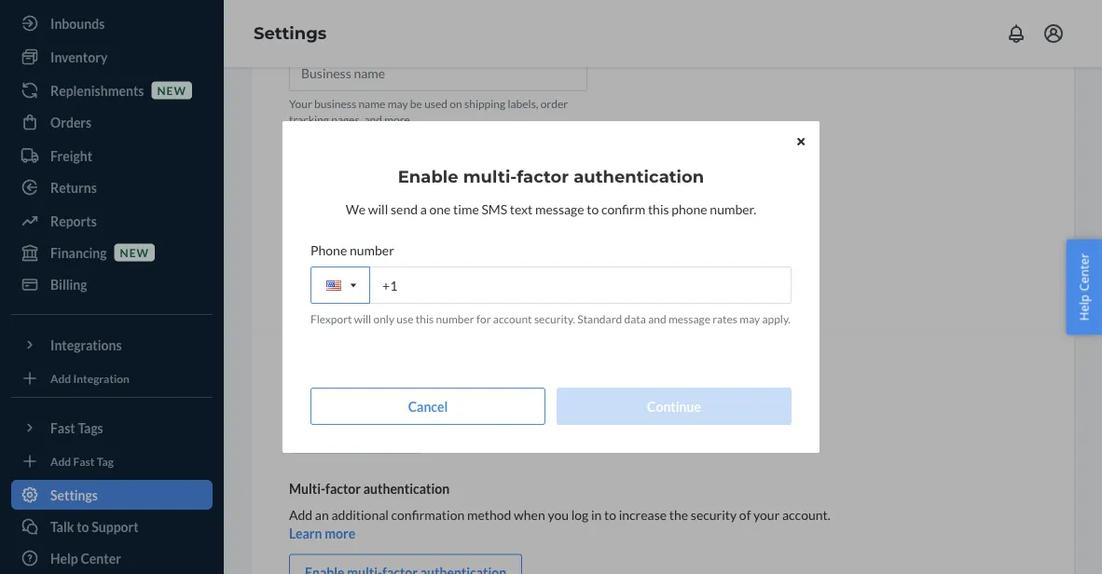 Task type: locate. For each thing, give the bounding box(es) containing it.
0 horizontal spatial this
[[416, 312, 434, 326]]

1 horizontal spatial this
[[648, 201, 669, 217]]

0 vertical spatial number
[[350, 242, 394, 258]]

phone number
[[311, 242, 394, 258]]

will right we
[[368, 201, 388, 217]]

0 vertical spatial will
[[368, 201, 388, 217]]

united states: + 1 image
[[351, 284, 356, 288]]

0 vertical spatial message
[[535, 201, 584, 217]]

number left "for"
[[436, 312, 474, 326]]

confirm
[[601, 201, 645, 217]]

0 horizontal spatial number
[[350, 242, 394, 258]]

account
[[493, 312, 532, 326]]

will
[[368, 201, 388, 217], [354, 312, 371, 326]]

1 vertical spatial message
[[669, 312, 711, 326]]

text
[[510, 201, 533, 217]]

rates
[[713, 312, 738, 326]]

cancel button
[[311, 388, 545, 425]]

will for flexport
[[354, 312, 371, 326]]

message
[[535, 201, 584, 217], [669, 312, 711, 326]]

continue button
[[557, 388, 792, 425]]

this right use
[[416, 312, 434, 326]]

use
[[397, 312, 414, 326]]

number up united states: + 1 image
[[350, 242, 394, 258]]

this left 'phone'
[[648, 201, 669, 217]]

we
[[346, 201, 366, 217]]

1 horizontal spatial number
[[436, 312, 474, 326]]

time
[[453, 201, 479, 217]]

1 vertical spatial number
[[436, 312, 474, 326]]

0 vertical spatial this
[[648, 201, 669, 217]]

phone
[[672, 201, 707, 217]]

this
[[648, 201, 669, 217], [416, 312, 434, 326]]

will left only
[[354, 312, 371, 326]]

1 (702) 123-4567 telephone field
[[311, 267, 792, 304]]

1 horizontal spatial message
[[669, 312, 711, 326]]

number.
[[710, 201, 756, 217]]

phone
[[311, 242, 347, 258]]

close image
[[797, 136, 805, 147]]

1 vertical spatial will
[[354, 312, 371, 326]]

security.
[[534, 312, 575, 326]]

multi-
[[463, 166, 517, 186]]

1 vertical spatial this
[[416, 312, 434, 326]]

message left to
[[535, 201, 584, 217]]

message right and
[[669, 312, 711, 326]]

number
[[350, 242, 394, 258], [436, 312, 474, 326]]

enable multi-factor authentication dialog
[[283, 121, 820, 453]]



Task type: vqa. For each thing, say whether or not it's contained in the screenshot.
Close Navigation image
no



Task type: describe. For each thing, give the bounding box(es) containing it.
enable multi-factor authentication
[[398, 166, 704, 186]]

authentication
[[574, 166, 704, 186]]

send
[[391, 201, 418, 217]]

we will send a one time sms text message to confirm this phone number.
[[346, 201, 756, 217]]

for
[[476, 312, 491, 326]]

apply.
[[762, 312, 791, 326]]

data
[[624, 312, 646, 326]]

and
[[648, 312, 666, 326]]

may
[[740, 312, 760, 326]]

one
[[429, 201, 451, 217]]

standard
[[577, 312, 622, 326]]

help center
[[1076, 253, 1092, 321]]

cancel
[[408, 399, 448, 414]]

0 horizontal spatial message
[[535, 201, 584, 217]]

continue
[[647, 399, 701, 414]]

sms
[[482, 201, 507, 217]]

a
[[420, 201, 427, 217]]

enable
[[398, 166, 458, 186]]

to
[[587, 201, 599, 217]]

center
[[1076, 253, 1092, 292]]

only
[[373, 312, 394, 326]]

factor
[[517, 166, 569, 186]]

flexport
[[311, 312, 352, 326]]

will for we
[[368, 201, 388, 217]]

help center button
[[1066, 239, 1102, 335]]

flexport will only use this number for account security. standard data and message rates may apply.
[[311, 312, 791, 326]]

help
[[1076, 295, 1092, 321]]



